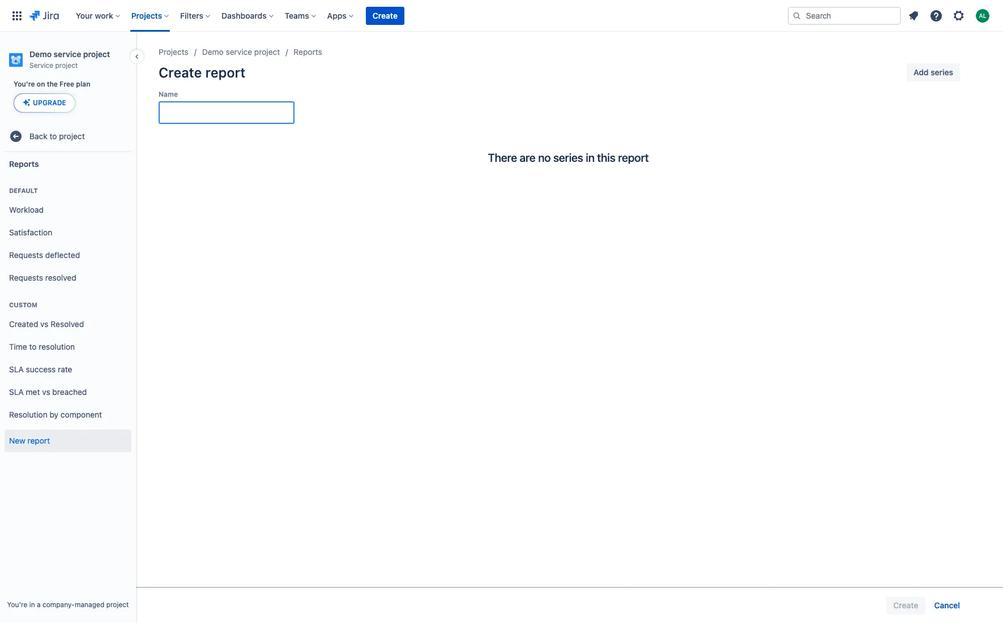 Task type: vqa. For each thing, say whether or not it's contained in the screenshot.
The Projects within the Projects "popup button"
no



Task type: locate. For each thing, give the bounding box(es) containing it.
teams
[[285, 10, 309, 20]]

0 vertical spatial report
[[205, 65, 246, 80]]

1 horizontal spatial demo
[[202, 47, 224, 57]]

1 horizontal spatial to
[[50, 131, 57, 141]]

to inside time to resolution link
[[29, 342, 37, 352]]

1 vertical spatial you're
[[7, 601, 27, 610]]

1 vertical spatial to
[[29, 342, 37, 352]]

1 horizontal spatial report
[[205, 65, 246, 80]]

filters
[[180, 10, 203, 20]]

name
[[159, 90, 178, 99]]

1 vertical spatial requests
[[9, 273, 43, 283]]

1 vertical spatial series
[[554, 151, 584, 164]]

0 horizontal spatial report
[[28, 436, 50, 446]]

to inside back to project link
[[50, 131, 57, 141]]

requests deflected
[[9, 250, 80, 260]]

0 vertical spatial you're
[[14, 80, 35, 88]]

0 vertical spatial sla
[[9, 365, 24, 374]]

vs right created
[[40, 319, 49, 329]]

0 vertical spatial projects
[[131, 10, 162, 20]]

demo service project link
[[202, 45, 280, 59]]

sla inside sla met vs breached link
[[9, 387, 24, 397]]

reports down teams popup button
[[294, 47, 322, 57]]

0 horizontal spatial reports
[[9, 159, 39, 169]]

a
[[37, 601, 41, 610]]

requests up the custom
[[9, 273, 43, 283]]

you're in a company-managed project
[[7, 601, 129, 610]]

you're
[[14, 80, 35, 88], [7, 601, 27, 610]]

in left this
[[586, 151, 595, 164]]

you're left 'on'
[[14, 80, 35, 88]]

1 vertical spatial create
[[159, 65, 202, 80]]

series inside button
[[931, 67, 954, 77]]

reports link
[[294, 45, 322, 59]]

Search field
[[788, 7, 902, 25]]

upgrade
[[33, 99, 66, 107]]

banner
[[0, 0, 1004, 32]]

1 horizontal spatial service
[[226, 47, 252, 57]]

series right no at right
[[554, 151, 584, 164]]

project for demo service project service project
[[83, 49, 110, 59]]

report
[[205, 65, 246, 80], [618, 151, 649, 164], [28, 436, 50, 446]]

1 sla from the top
[[9, 365, 24, 374]]

project
[[254, 47, 280, 57], [83, 49, 110, 59], [55, 61, 78, 70], [59, 131, 85, 141], [106, 601, 129, 610]]

1 horizontal spatial series
[[931, 67, 954, 77]]

to
[[50, 131, 57, 141], [29, 342, 37, 352]]

1 vertical spatial in
[[29, 601, 35, 610]]

sla for sla met vs breached
[[9, 387, 24, 397]]

2 vertical spatial report
[[28, 436, 50, 446]]

service up free in the left top of the page
[[54, 49, 81, 59]]

0 vertical spatial to
[[50, 131, 57, 141]]

sla inside sla success rate link
[[9, 365, 24, 374]]

0 vertical spatial series
[[931, 67, 954, 77]]

create down projects link
[[159, 65, 202, 80]]

2 horizontal spatial report
[[618, 151, 649, 164]]

report right 'new'
[[28, 436, 50, 446]]

new report link
[[5, 430, 131, 453]]

to for time
[[29, 342, 37, 352]]

demo inside demo service project service project
[[29, 49, 52, 59]]

0 horizontal spatial to
[[29, 342, 37, 352]]

project up free in the left top of the page
[[55, 61, 78, 70]]

time
[[9, 342, 27, 352]]

projects up the create report
[[159, 47, 189, 57]]

demo up the create report
[[202, 47, 224, 57]]

settings image
[[953, 9, 966, 22]]

projects inside 'projects' "popup button"
[[131, 10, 162, 20]]

to right back
[[50, 131, 57, 141]]

vs inside sla met vs breached link
[[42, 387, 50, 397]]

2 requests from the top
[[9, 273, 43, 283]]

new
[[9, 436, 25, 446]]

report right this
[[618, 151, 649, 164]]

component
[[61, 410, 102, 420]]

vs right met
[[42, 387, 50, 397]]

sla left met
[[9, 387, 24, 397]]

workload
[[9, 205, 44, 215]]

project right back
[[59, 131, 85, 141]]

reports up default
[[9, 159, 39, 169]]

resolution
[[39, 342, 75, 352]]

created
[[9, 319, 38, 329]]

requests
[[9, 250, 43, 260], [9, 273, 43, 283]]

demo for demo service project service project
[[29, 49, 52, 59]]

service for demo service project service project
[[54, 49, 81, 59]]

0 horizontal spatial in
[[29, 601, 35, 610]]

created vs resolved
[[9, 319, 84, 329]]

1 vertical spatial projects
[[159, 47, 189, 57]]

series right add
[[931, 67, 954, 77]]

report down "demo service project" link
[[205, 65, 246, 80]]

report for new report
[[28, 436, 50, 446]]

1 vertical spatial report
[[618, 151, 649, 164]]

1 horizontal spatial reports
[[294, 47, 322, 57]]

1 horizontal spatial create
[[373, 10, 398, 20]]

default
[[9, 187, 38, 194]]

to right time
[[29, 342, 37, 352]]

rate
[[58, 365, 72, 374]]

sla for sla success rate
[[9, 365, 24, 374]]

service down dashboards
[[226, 47, 252, 57]]

1 vertical spatial vs
[[42, 387, 50, 397]]

1 vertical spatial reports
[[9, 159, 39, 169]]

0 horizontal spatial create
[[159, 65, 202, 80]]

met
[[26, 387, 40, 397]]

0 vertical spatial create
[[373, 10, 398, 20]]

jira image
[[29, 9, 59, 22], [29, 9, 59, 22]]

demo
[[202, 47, 224, 57], [29, 49, 52, 59]]

1 vertical spatial sla
[[9, 387, 24, 397]]

0 vertical spatial vs
[[40, 319, 49, 329]]

2 sla from the top
[[9, 387, 24, 397]]

project up plan
[[83, 49, 110, 59]]

create inside button
[[373, 10, 398, 20]]

1 requests from the top
[[9, 250, 43, 260]]

0 vertical spatial in
[[586, 151, 595, 164]]

0 horizontal spatial demo
[[29, 49, 52, 59]]

create for create
[[373, 10, 398, 20]]

service inside demo service project service project
[[54, 49, 81, 59]]

demo service project
[[202, 47, 280, 57]]

in
[[586, 151, 595, 164], [29, 601, 35, 610]]

project left "reports" link
[[254, 47, 280, 57]]

vs
[[40, 319, 49, 329], [42, 387, 50, 397]]

projects
[[131, 10, 162, 20], [159, 47, 189, 57]]

your work button
[[72, 7, 125, 25]]

requests for requests resolved
[[9, 273, 43, 283]]

0 horizontal spatial service
[[54, 49, 81, 59]]

the
[[47, 80, 58, 88]]

create
[[373, 10, 398, 20], [159, 65, 202, 80]]

appswitcher icon image
[[10, 9, 24, 22]]

you're for you're in a company-managed project
[[7, 601, 27, 610]]

report inside group
[[28, 436, 50, 446]]

you're left a
[[7, 601, 27, 610]]

create report
[[159, 65, 246, 80]]

service
[[226, 47, 252, 57], [54, 49, 81, 59]]

reports
[[294, 47, 322, 57], [9, 159, 39, 169]]

sla down time
[[9, 365, 24, 374]]

back
[[29, 131, 47, 141]]

time to resolution link
[[5, 336, 131, 359]]

dashboards
[[222, 10, 267, 20]]

0 vertical spatial reports
[[294, 47, 322, 57]]

demo up service
[[29, 49, 52, 59]]

requests deflected link
[[5, 244, 131, 267]]

resolution by component
[[9, 410, 102, 420]]

create right apps dropdown button
[[373, 10, 398, 20]]

add
[[914, 67, 929, 77]]

series
[[931, 67, 954, 77], [554, 151, 584, 164]]

upgrade button
[[14, 94, 75, 112]]

requests inside 'link'
[[9, 250, 43, 260]]

0 horizontal spatial series
[[554, 151, 584, 164]]

0 vertical spatial requests
[[9, 250, 43, 260]]

requests down satisfaction
[[9, 250, 43, 260]]

sla success rate link
[[5, 359, 131, 381]]

in left a
[[29, 601, 35, 610]]

by
[[50, 410, 58, 420]]

report for create report
[[205, 65, 246, 80]]

sla success rate
[[9, 365, 72, 374]]

sla
[[9, 365, 24, 374], [9, 387, 24, 397]]

teams button
[[281, 7, 321, 25]]

projects right work
[[131, 10, 162, 20]]



Task type: describe. For each thing, give the bounding box(es) containing it.
company-
[[43, 601, 75, 610]]

project for demo service project
[[254, 47, 280, 57]]

breached
[[52, 387, 87, 397]]

new report
[[9, 436, 50, 446]]

you're for you're on the free plan
[[14, 80, 35, 88]]

add series
[[914, 67, 954, 77]]

are
[[520, 151, 536, 164]]

plan
[[76, 80, 90, 88]]

resolution
[[9, 410, 47, 420]]

1 horizontal spatial in
[[586, 151, 595, 164]]

primary element
[[7, 0, 788, 31]]

project right managed
[[106, 601, 129, 610]]

projects for 'projects' "popup button"
[[131, 10, 162, 20]]

satisfaction
[[9, 228, 52, 237]]

there
[[488, 151, 517, 164]]

resolution by component link
[[5, 404, 131, 427]]

requests resolved
[[9, 273, 76, 283]]

banner containing your work
[[0, 0, 1004, 32]]

projects for projects link
[[159, 47, 189, 57]]

help image
[[930, 9, 943, 22]]

notifications image
[[907, 9, 921, 22]]

your work
[[76, 10, 113, 20]]

projects link
[[159, 45, 189, 59]]

your profile and settings image
[[976, 9, 990, 22]]

search image
[[793, 11, 802, 20]]

free
[[60, 80, 74, 88]]

cancel
[[935, 601, 960, 611]]

created vs resolved link
[[5, 313, 131, 336]]

resolved
[[51, 319, 84, 329]]

create for create report
[[159, 65, 202, 80]]

on
[[37, 80, 45, 88]]

apps button
[[324, 7, 358, 25]]

requests for requests deflected
[[9, 250, 43, 260]]

custom group
[[5, 290, 131, 430]]

projects button
[[128, 7, 173, 25]]

to for back
[[50, 131, 57, 141]]

create button
[[366, 7, 405, 25]]

filters button
[[177, 7, 215, 25]]

service for demo service project
[[226, 47, 252, 57]]

sla met vs breached link
[[5, 381, 131, 404]]

workload link
[[5, 199, 131, 222]]

your
[[76, 10, 93, 20]]

time to resolution
[[9, 342, 75, 352]]

new report group
[[5, 427, 131, 456]]

add series button
[[907, 63, 960, 82]]

cancel button
[[928, 597, 967, 615]]

sla met vs breached
[[9, 387, 87, 397]]

project for back to project
[[59, 131, 85, 141]]

default group
[[5, 175, 131, 293]]

no
[[538, 151, 551, 164]]

satisfaction link
[[5, 222, 131, 244]]

apps
[[327, 10, 347, 20]]

vs inside created vs resolved link
[[40, 319, 49, 329]]

requests resolved link
[[5, 267, 131, 290]]

this
[[597, 151, 616, 164]]

demo for demo service project
[[202, 47, 224, 57]]

managed
[[75, 601, 104, 610]]

you're on the free plan
[[14, 80, 90, 88]]

demo service project service project
[[29, 49, 110, 70]]

success
[[26, 365, 56, 374]]

dashboards button
[[218, 7, 278, 25]]

custom
[[9, 302, 37, 309]]

deflected
[[45, 250, 80, 260]]

service
[[29, 61, 53, 70]]

Name field
[[160, 103, 294, 123]]

back to project
[[29, 131, 85, 141]]

resolved
[[45, 273, 76, 283]]

work
[[95, 10, 113, 20]]

there are no series in this report
[[488, 151, 649, 164]]

back to project link
[[5, 125, 131, 148]]



